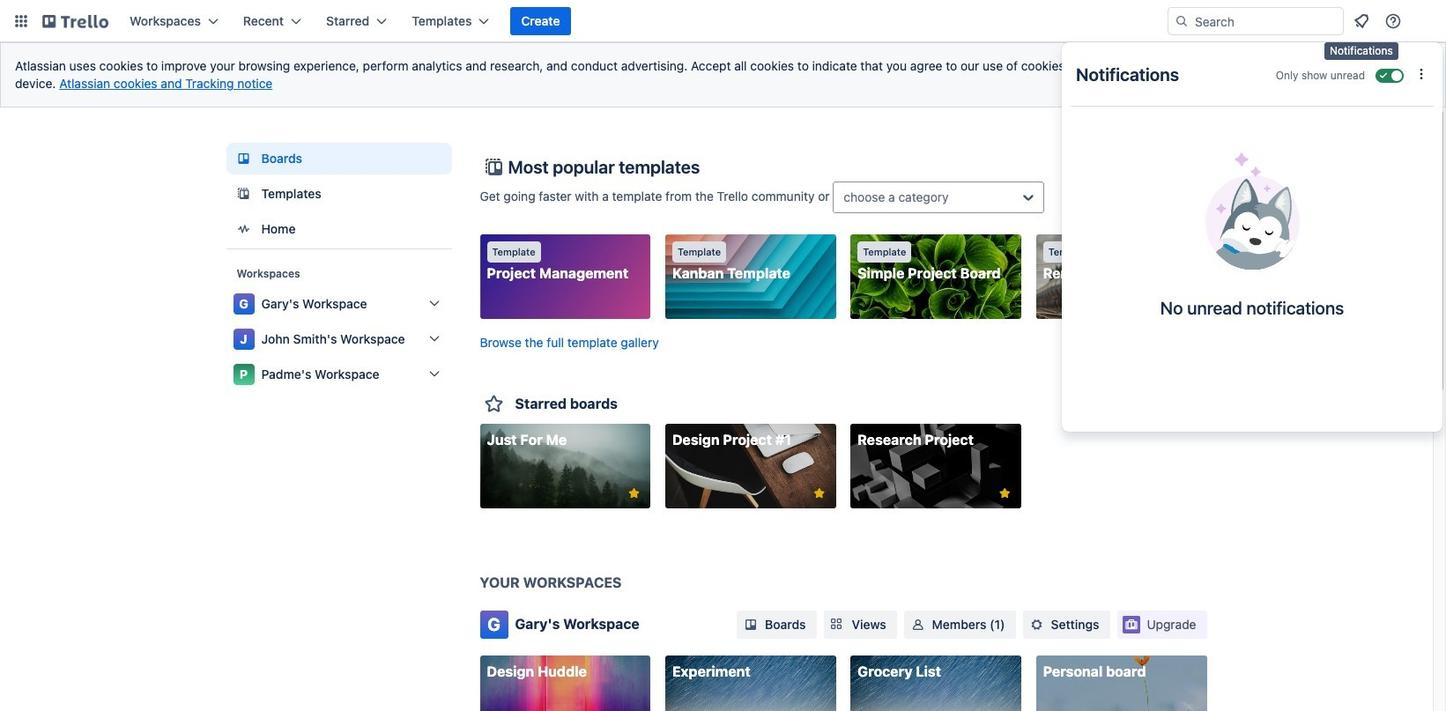 Task type: vqa. For each thing, say whether or not it's contained in the screenshot.
Search boards Text Box
no



Task type: locate. For each thing, give the bounding box(es) containing it.
barb dwyer (barbdwyer3) image
[[1415, 11, 1436, 32]]

open information menu image
[[1385, 12, 1402, 30]]

1 horizontal spatial click to unstar this board. it will be removed from your starred list. image
[[812, 485, 827, 501]]

2 click to unstar this board. it will be removed from your starred list. image from the left
[[812, 485, 827, 501]]

0 horizontal spatial sm image
[[742, 616, 760, 634]]

back to home image
[[42, 7, 108, 35]]

1 horizontal spatial sm image
[[909, 616, 927, 634]]

click to unstar this board. it will be removed from your starred list. image
[[626, 485, 642, 501], [812, 485, 827, 501]]

primary element
[[0, 0, 1446, 42]]

0 horizontal spatial click to unstar this board. it will be removed from your starred list. image
[[626, 485, 642, 501]]

1 click to unstar this board. it will be removed from your starred list. image from the left
[[626, 485, 642, 501]]

search image
[[1175, 14, 1189, 28]]

sm image
[[742, 616, 760, 634], [909, 616, 927, 634]]

1 sm image from the left
[[742, 616, 760, 634]]

2 sm image from the left
[[909, 616, 927, 634]]

template board image
[[233, 183, 254, 204]]

tooltip
[[1325, 42, 1398, 60]]



Task type: describe. For each thing, give the bounding box(es) containing it.
0 notifications image
[[1351, 11, 1372, 32]]

click to unstar this board. it will be removed from your starred list. image
[[997, 485, 1013, 501]]

sm image
[[1028, 616, 1046, 634]]

home image
[[233, 219, 254, 240]]

board image
[[233, 148, 254, 169]]

Search field
[[1189, 8, 1343, 34]]

taco image
[[1205, 152, 1300, 270]]



